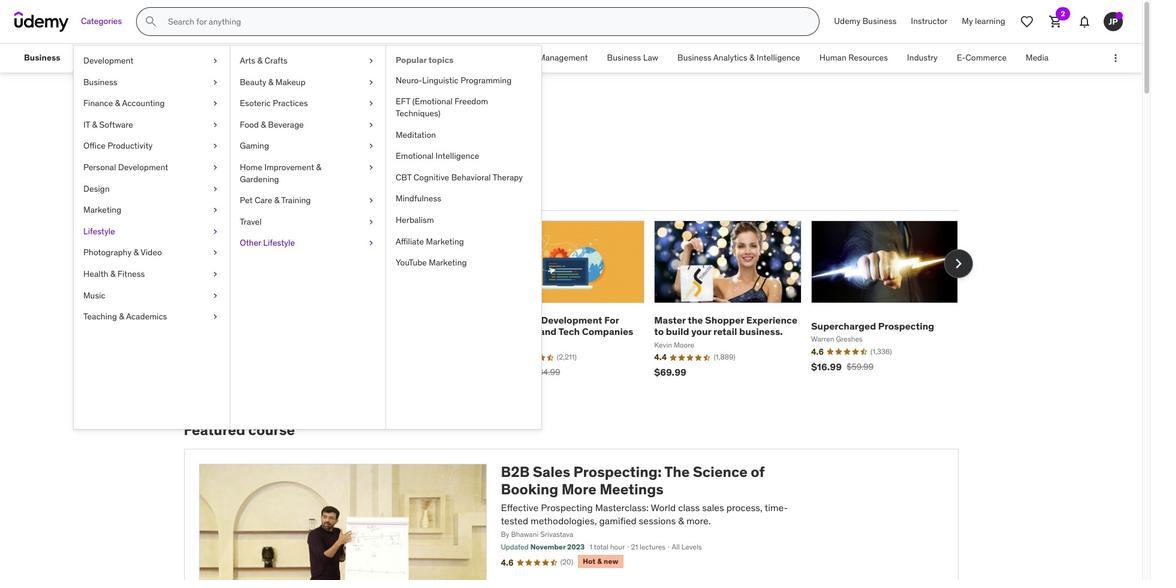 Task type: describe. For each thing, give the bounding box(es) containing it.
beauty & makeup link
[[230, 72, 385, 93]]

2023
[[567, 543, 585, 552]]

most popular
[[186, 189, 247, 201]]

popular
[[211, 189, 247, 201]]

0 vertical spatial sales
[[184, 101, 234, 126]]

to inside the master the shopper experience to build your retail business.
[[654, 326, 664, 338]]

masterclass:
[[595, 502, 649, 514]]

xsmall image for design
[[210, 183, 220, 195]]

operations
[[449, 52, 490, 63]]

retail
[[713, 326, 737, 338]]

productivity
[[108, 141, 153, 151]]

design
[[83, 183, 110, 194]]

0 vertical spatial courses
[[238, 101, 316, 126]]

the
[[664, 463, 690, 481]]

eft (emotional freedom techniques) link
[[386, 91, 541, 124]]

herbalism link
[[386, 210, 541, 231]]

xsmall image for beauty & makeup
[[366, 76, 376, 88]]

science
[[693, 463, 748, 481]]

travel
[[240, 216, 262, 227]]

marketing link
[[74, 200, 230, 221]]

xsmall image for business
[[210, 76, 220, 88]]

business analytics & intelligence link
[[668, 44, 810, 73]]

(emotional
[[412, 96, 453, 107]]

mindfulness
[[396, 193, 441, 204]]

you have alerts image
[[1116, 12, 1123, 19]]

emotional
[[396, 151, 434, 161]]

& for beauty & makeup
[[268, 76, 273, 87]]

& for arts & crafts
[[257, 55, 262, 66]]

pet care & training
[[240, 195, 311, 206]]

commerce
[[965, 52, 1007, 63]]

teaching & academics link
[[74, 306, 230, 328]]

video
[[141, 247, 162, 258]]

esoteric practices link
[[230, 93, 385, 114]]

supercharged prospecting link
[[811, 320, 934, 332]]

class
[[678, 502, 700, 514]]

xsmall image for food & beverage
[[366, 119, 376, 131]]

health
[[83, 269, 108, 279]]

music
[[83, 290, 105, 301]]

wishlist image
[[1020, 14, 1034, 29]]

emotional intelligence
[[396, 151, 479, 161]]

personal development
[[83, 162, 168, 173]]

beverage
[[268, 119, 304, 130]]

xsmall image for teaching & academics
[[210, 311, 220, 323]]

food & beverage link
[[230, 114, 385, 136]]

eft (emotional freedom techniques)
[[396, 96, 488, 119]]

xsmall image for travel
[[366, 216, 376, 228]]

finance
[[83, 98, 113, 109]]

updated november 2023
[[501, 543, 585, 552]]

updated
[[501, 543, 529, 552]]

xsmall image for photography & video
[[210, 247, 220, 259]]

startups
[[497, 326, 537, 338]]

law
[[643, 52, 658, 63]]

prospecting:
[[573, 463, 662, 481]]

therapy
[[493, 172, 523, 183]]

communication link
[[165, 44, 244, 73]]

& inside b2b sales prospecting: the science of booking more meetings effective prospecting masterclass: world class sales process, time- tested methodologies, gamified sessions & more. by bhawani srivastava
[[678, 515, 684, 527]]

photography
[[83, 247, 132, 258]]

project
[[509, 52, 536, 63]]

hot
[[583, 557, 596, 566]]

youtube marketing link
[[386, 252, 541, 274]]

my learning link
[[955, 7, 1013, 36]]

levels
[[682, 543, 702, 552]]

xsmall image for marketing
[[210, 205, 220, 216]]

neuro-linguistic programming
[[396, 75, 512, 86]]

crafts
[[265, 55, 288, 66]]

training
[[281, 195, 311, 206]]

1 vertical spatial courses
[[184, 153, 240, 171]]

booking
[[501, 480, 558, 499]]

resources
[[848, 52, 888, 63]]

youtube
[[396, 257, 427, 268]]

e-commerce link
[[947, 44, 1016, 73]]

business inside business strategy link
[[362, 52, 396, 63]]

xsmall image for pet care & training
[[366, 195, 376, 207]]

improvement
[[264, 162, 314, 173]]

behavioral
[[451, 172, 491, 183]]

effective
[[501, 502, 539, 514]]

business inside the udemy business "link"
[[863, 16, 897, 26]]

business left arrow pointing to subcategory menu links "icon" in the top left of the page
[[24, 52, 60, 63]]

xsmall image for gaming
[[366, 141, 376, 152]]

personal development link
[[74, 157, 230, 178]]

strategy
[[398, 52, 430, 63]]

lectures
[[640, 543, 666, 552]]

xsmall image for music
[[210, 290, 220, 302]]

0 vertical spatial intelligence
[[757, 52, 800, 63]]

more
[[562, 480, 596, 499]]

time-
[[765, 502, 788, 514]]

development for business
[[541, 314, 602, 326]]

jp link
[[1099, 7, 1128, 36]]

arts & crafts
[[240, 55, 288, 66]]

arrow pointing to subcategory menu links image
[[70, 44, 81, 73]]

emotional intelligence link
[[386, 146, 541, 167]]

office productivity link
[[74, 136, 230, 157]]

cbt cognitive behavioral therapy link
[[386, 167, 541, 188]]

& right analytics on the right of page
[[749, 52, 754, 63]]

udemy
[[834, 16, 860, 26]]

tested
[[501, 515, 528, 527]]

business law link
[[597, 44, 668, 73]]

e-
[[957, 52, 965, 63]]

process,
[[726, 502, 762, 514]]

eft
[[396, 96, 410, 107]]

& for photography & video
[[134, 247, 139, 258]]

xsmall image for development
[[210, 55, 220, 67]]

1 horizontal spatial business link
[[74, 72, 230, 93]]



Task type: vqa. For each thing, say whether or not it's contained in the screenshot.
DEVOPS BEGINNERS TO ADVANCED WITH PROJECTS - 2023
no



Task type: locate. For each thing, give the bounding box(es) containing it.
operations link
[[439, 44, 500, 73]]

office
[[83, 141, 106, 151]]

0 horizontal spatial business link
[[14, 44, 70, 73]]

finance & accounting
[[83, 98, 165, 109]]

& for finance & accounting
[[115, 98, 120, 109]]

1 vertical spatial sales
[[533, 463, 570, 481]]

xsmall image inside music link
[[210, 290, 220, 302]]

xsmall image inside the travel link
[[366, 216, 376, 228]]

2 link
[[1041, 7, 1070, 36]]

carousel element
[[184, 220, 973, 393]]

business right udemy
[[863, 16, 897, 26]]

1 vertical spatial lifestyle
[[263, 238, 295, 248]]

& right hot
[[597, 557, 602, 566]]

sales right b2b
[[533, 463, 570, 481]]

xsmall image inside esoteric practices link
[[366, 98, 376, 110]]

esoteric practices
[[240, 98, 308, 109]]

business up finance
[[83, 76, 117, 87]]

& right health on the top left of the page
[[110, 269, 115, 279]]

0 vertical spatial to
[[243, 153, 257, 171]]

1 vertical spatial development
[[118, 162, 168, 173]]

business inside 'business analytics & intelligence' link
[[677, 52, 711, 63]]

Search for anything text field
[[166, 11, 805, 32]]

xsmall image down communication link
[[210, 76, 220, 88]]

& right teaching
[[119, 311, 124, 322]]

food
[[240, 119, 259, 130]]

esoteric
[[240, 98, 271, 109]]

1 horizontal spatial prospecting
[[878, 320, 934, 332]]

teaching
[[83, 311, 117, 322]]

& for teaching & academics
[[119, 311, 124, 322]]

popular topics
[[396, 55, 454, 65]]

human
[[819, 52, 846, 63]]

1 total hour
[[589, 543, 625, 552]]

my learning
[[962, 16, 1005, 26]]

xsmall image inside health & fitness 'link'
[[210, 269, 220, 280]]

business left analytics on the right of page
[[677, 52, 711, 63]]

companies
[[582, 326, 633, 338]]

& for it & software
[[92, 119, 97, 130]]

xsmall image inside business link
[[210, 76, 220, 88]]

(20)
[[560, 558, 573, 567]]

xsmall image inside finance & accounting link
[[210, 98, 220, 110]]

linguistic
[[422, 75, 458, 86]]

xsmall image for other lifestyle
[[366, 238, 376, 249]]

1 horizontal spatial to
[[654, 326, 664, 338]]

e-commerce
[[957, 52, 1007, 63]]

& right food
[[261, 119, 266, 130]]

0 vertical spatial lifestyle
[[83, 226, 115, 237]]

entrepreneurship link
[[81, 44, 165, 73]]

beauty & makeup
[[240, 76, 305, 87]]

xsmall image inside photography & video link
[[210, 247, 220, 259]]

xsmall image left "eft"
[[366, 98, 376, 110]]

0 vertical spatial prospecting
[[878, 320, 934, 332]]

0 horizontal spatial to
[[243, 153, 257, 171]]

to down gaming
[[243, 153, 257, 171]]

1 management from the left
[[253, 52, 303, 63]]

1 horizontal spatial lifestyle
[[263, 238, 295, 248]]

xsmall image for arts & crafts
[[366, 55, 376, 67]]

other lifestyle element
[[385, 46, 541, 429]]

course
[[248, 421, 295, 440]]

xsmall image for finance & accounting
[[210, 98, 220, 110]]

xsmall image for home improvement & gardening
[[366, 162, 376, 174]]

udemy image
[[14, 11, 69, 32]]

music link
[[74, 285, 230, 306]]

to
[[243, 153, 257, 171], [654, 326, 664, 338]]

xsmall image up the most popular
[[210, 162, 220, 174]]

&
[[749, 52, 754, 63], [257, 55, 262, 66], [268, 76, 273, 87], [115, 98, 120, 109], [92, 119, 97, 130], [261, 119, 266, 130], [316, 162, 321, 173], [274, 195, 279, 206], [134, 247, 139, 258], [110, 269, 115, 279], [119, 311, 124, 322], [678, 515, 684, 527], [597, 557, 602, 566]]

instructor link
[[904, 7, 955, 36]]

1 vertical spatial prospecting
[[541, 502, 593, 514]]

xsmall image inside it & software link
[[210, 119, 220, 131]]

1 vertical spatial marketing
[[426, 236, 464, 247]]

prospecting inside carousel element
[[878, 320, 934, 332]]

xsmall image inside the food & beverage 'link'
[[366, 119, 376, 131]]

development link
[[74, 50, 230, 72]]

xsmall image for office productivity
[[210, 141, 220, 152]]

marketing down affiliate marketing link
[[429, 257, 467, 268]]

0 vertical spatial marketing
[[83, 205, 121, 215]]

xsmall image for lifestyle
[[210, 226, 220, 238]]

sales left food
[[184, 101, 234, 126]]

xsmall image inside design link
[[210, 183, 220, 195]]

intelligence up cbt cognitive behavioral therapy
[[436, 151, 479, 161]]

project management
[[509, 52, 588, 63]]

master the shopper experience to build your retail business. link
[[654, 314, 797, 338]]

industry
[[907, 52, 938, 63]]

by
[[501, 530, 509, 539]]

xsmall image for esoteric practices
[[366, 98, 376, 110]]

bhawani
[[511, 530, 539, 539]]

xsmall image left affiliate
[[366, 238, 376, 249]]

& down class
[[678, 515, 684, 527]]

xsmall image for personal development
[[210, 162, 220, 174]]

intelligence inside other lifestyle element
[[436, 151, 479, 161]]

jp
[[1109, 16, 1118, 27]]

pet care & training link
[[230, 190, 385, 211]]

business
[[863, 16, 897, 26], [24, 52, 60, 63], [362, 52, 396, 63], [607, 52, 641, 63], [677, 52, 711, 63], [83, 76, 117, 87], [497, 314, 539, 326]]

& right you
[[316, 162, 321, 173]]

marketing up youtube marketing
[[426, 236, 464, 247]]

0 vertical spatial development
[[83, 55, 133, 66]]

analytics
[[713, 52, 747, 63]]

shopping cart with 2 items image
[[1048, 14, 1063, 29]]

& right arts
[[257, 55, 262, 66]]

& for food & beverage
[[261, 119, 266, 130]]

business development for startups and tech companies
[[497, 314, 633, 338]]

lifestyle link
[[74, 221, 230, 242]]

4.6
[[501, 557, 514, 568]]

youtube marketing
[[396, 257, 467, 268]]

travel link
[[230, 211, 385, 233]]

industry link
[[897, 44, 947, 73]]

xsmall image inside marketing link
[[210, 205, 220, 216]]

other lifestyle link
[[230, 233, 385, 254]]

xsmall image for it & software
[[210, 119, 220, 131]]

& right finance
[[115, 98, 120, 109]]

0 horizontal spatial intelligence
[[436, 151, 479, 161]]

xsmall image inside the "beauty & makeup" link
[[366, 76, 376, 88]]

b2b
[[501, 463, 530, 481]]

& right the beauty
[[268, 76, 273, 87]]

business inside business development for startups and tech companies
[[497, 314, 539, 326]]

other
[[240, 238, 261, 248]]

techniques)
[[396, 108, 440, 119]]

2 vertical spatial development
[[541, 314, 602, 326]]

1
[[589, 543, 592, 552]]

shopper
[[705, 314, 744, 326]]

affiliate marketing link
[[386, 231, 541, 252]]

2 management from the left
[[538, 52, 588, 63]]

xsmall image inside personal development link
[[210, 162, 220, 174]]

& right it
[[92, 119, 97, 130]]

xsmall image inside development link
[[210, 55, 220, 67]]

business strategy
[[362, 52, 430, 63]]

development for personal
[[118, 162, 168, 173]]

management up beauty & makeup at the top left of the page
[[253, 52, 303, 63]]

marketing down design
[[83, 205, 121, 215]]

0 horizontal spatial prospecting
[[541, 502, 593, 514]]

photography & video link
[[74, 242, 230, 264]]

2
[[1061, 9, 1065, 18]]

business.
[[739, 326, 783, 338]]

more subcategory menu links image
[[1110, 52, 1122, 64]]

xsmall image inside the gaming link
[[366, 141, 376, 152]]

& for hot & new
[[597, 557, 602, 566]]

the
[[688, 314, 703, 326]]

1 horizontal spatial intelligence
[[757, 52, 800, 63]]

meditation link
[[386, 124, 541, 146]]

trending
[[261, 189, 301, 201]]

all
[[672, 543, 680, 552]]

tech
[[558, 326, 580, 338]]

lifestyle up the photography on the left top of page
[[83, 226, 115, 237]]

1 vertical spatial intelligence
[[436, 151, 479, 161]]

all levels
[[672, 543, 702, 552]]

xsmall image left mindfulness
[[366, 195, 376, 207]]

xsmall image for health & fitness
[[210, 269, 220, 280]]

marketing for youtube
[[429, 257, 467, 268]]

next image
[[949, 254, 968, 273]]

xsmall image down business strategy link
[[366, 76, 376, 88]]

categories
[[81, 16, 122, 26]]

to left build
[[654, 326, 664, 338]]

1 vertical spatial to
[[654, 326, 664, 338]]

& left video
[[134, 247, 139, 258]]

human resources
[[819, 52, 888, 63]]

freedom
[[455, 96, 488, 107]]

intelligence right analytics on the right of page
[[757, 52, 800, 63]]

hot & new
[[583, 557, 618, 566]]

xsmall image inside "other lifestyle" link
[[366, 238, 376, 249]]

sales courses
[[184, 101, 316, 126]]

xsmall image
[[210, 55, 220, 67], [366, 55, 376, 67], [210, 119, 220, 131], [366, 119, 376, 131], [210, 141, 220, 152], [366, 162, 376, 174], [210, 205, 220, 216], [366, 216, 376, 228], [210, 226, 220, 238], [210, 247, 220, 259], [210, 269, 220, 280], [210, 290, 220, 302], [210, 311, 220, 323]]

business inside business law link
[[607, 52, 641, 63]]

gaming
[[240, 141, 269, 151]]

build
[[666, 326, 689, 338]]

sales inside b2b sales prospecting: the science of booking more meetings effective prospecting masterclass: world class sales process, time- tested methodologies, gamified sessions & more. by bhawani srivastava
[[533, 463, 570, 481]]

business link up the accounting
[[74, 72, 230, 93]]

featured
[[184, 421, 245, 440]]

communication
[[175, 52, 234, 63]]

lifestyle right other
[[263, 238, 295, 248]]

1 horizontal spatial sales
[[533, 463, 570, 481]]

business left "and"
[[497, 314, 539, 326]]

entrepreneurship
[[90, 52, 156, 63]]

business analytics & intelligence
[[677, 52, 800, 63]]

xsmall image inside home improvement & gardening 'link'
[[366, 162, 376, 174]]

notifications image
[[1077, 14, 1092, 29]]

pet
[[240, 195, 253, 206]]

for
[[604, 314, 619, 326]]

personal
[[83, 162, 116, 173]]

submit search image
[[144, 14, 158, 29]]

& right care
[[274, 195, 279, 206]]

xsmall image left emotional
[[366, 141, 376, 152]]

world
[[651, 502, 676, 514]]

srivastava
[[540, 530, 573, 539]]

xsmall image inside lifestyle link
[[210, 226, 220, 238]]

xsmall image left esoteric
[[210, 98, 220, 110]]

2 vertical spatial marketing
[[429, 257, 467, 268]]

business link down udemy image at the top
[[14, 44, 70, 73]]

management right project
[[538, 52, 588, 63]]

xsmall image right most
[[210, 183, 220, 195]]

& inside home improvement & gardening
[[316, 162, 321, 173]]

supercharged
[[811, 320, 876, 332]]

xsmall image inside pet care & training 'link'
[[366, 195, 376, 207]]

0 horizontal spatial management
[[253, 52, 303, 63]]

0 horizontal spatial lifestyle
[[83, 226, 115, 237]]

business left the popular
[[362, 52, 396, 63]]

home
[[240, 162, 262, 173]]

hour
[[610, 543, 625, 552]]

marketing for affiliate
[[426, 236, 464, 247]]

xsmall image
[[210, 76, 220, 88], [366, 76, 376, 88], [210, 98, 220, 110], [366, 98, 376, 110], [366, 141, 376, 152], [210, 162, 220, 174], [210, 183, 220, 195], [366, 195, 376, 207], [366, 238, 376, 249]]

it & software link
[[74, 114, 230, 136]]

& for health & fitness
[[110, 269, 115, 279]]

development inside business development for startups and tech companies
[[541, 314, 602, 326]]

home improvement & gardening
[[240, 162, 321, 184]]

0 horizontal spatial sales
[[184, 101, 234, 126]]

management link
[[244, 44, 312, 73]]

1 horizontal spatial management
[[538, 52, 588, 63]]

xsmall image inside arts & crafts link
[[366, 55, 376, 67]]

practices
[[273, 98, 308, 109]]

xsmall image inside teaching & academics link
[[210, 311, 220, 323]]

xsmall image inside office productivity link
[[210, 141, 220, 152]]

popular
[[396, 55, 427, 65]]

business left law
[[607, 52, 641, 63]]

human resources link
[[810, 44, 897, 73]]

prospecting inside b2b sales prospecting: the science of booking more meetings effective prospecting masterclass: world class sales process, time- tested methodologies, gamified sessions & more. by bhawani srivastava
[[541, 502, 593, 514]]



